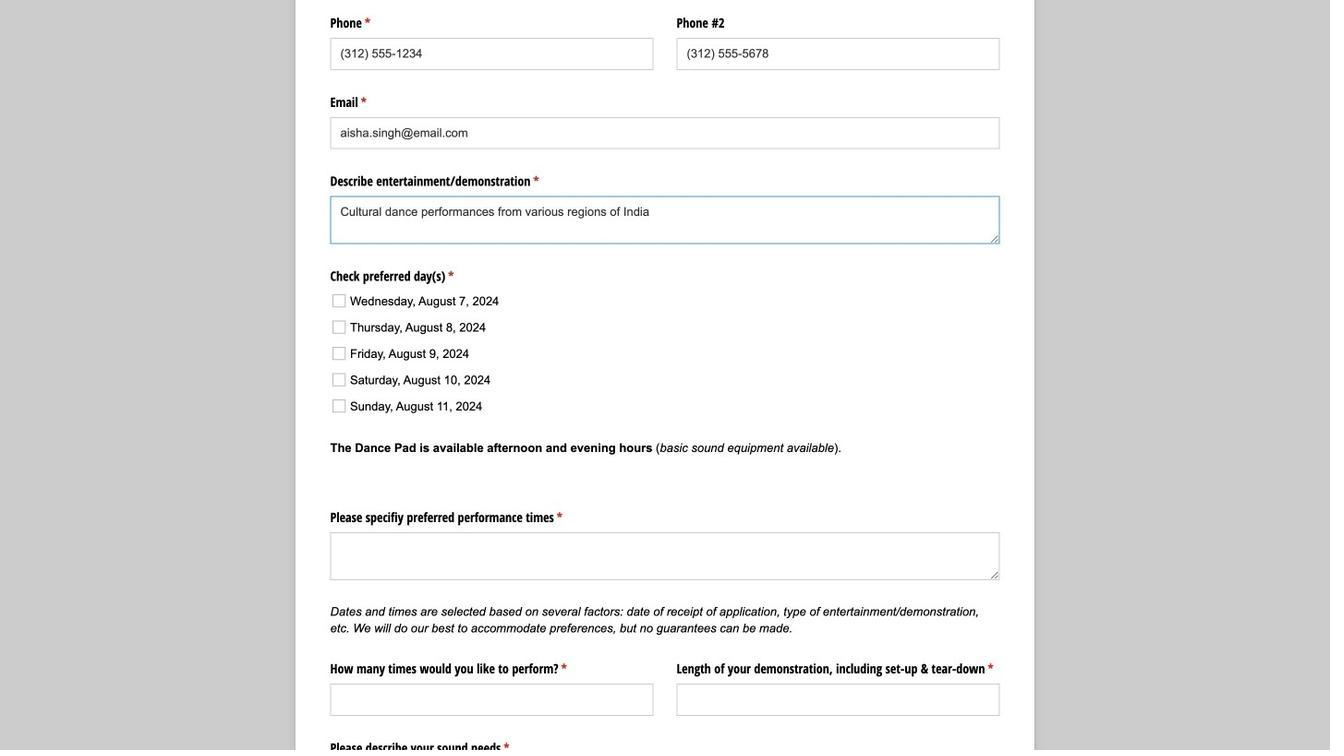 Task type: describe. For each thing, give the bounding box(es) containing it.
checkbox-group element
[[326, 287, 596, 423]]



Task type: vqa. For each thing, say whether or not it's contained in the screenshot.
text box
yes



Task type: locate. For each thing, give the bounding box(es) containing it.
None text field
[[330, 38, 654, 70], [330, 533, 1000, 581], [677, 685, 1000, 717], [330, 38, 654, 70], [330, 533, 1000, 581], [677, 685, 1000, 717]]

None text field
[[677, 38, 1000, 70], [330, 117, 1000, 149], [330, 196, 1000, 244], [330, 685, 654, 717], [677, 38, 1000, 70], [330, 117, 1000, 149], [330, 196, 1000, 244], [330, 685, 654, 717]]



